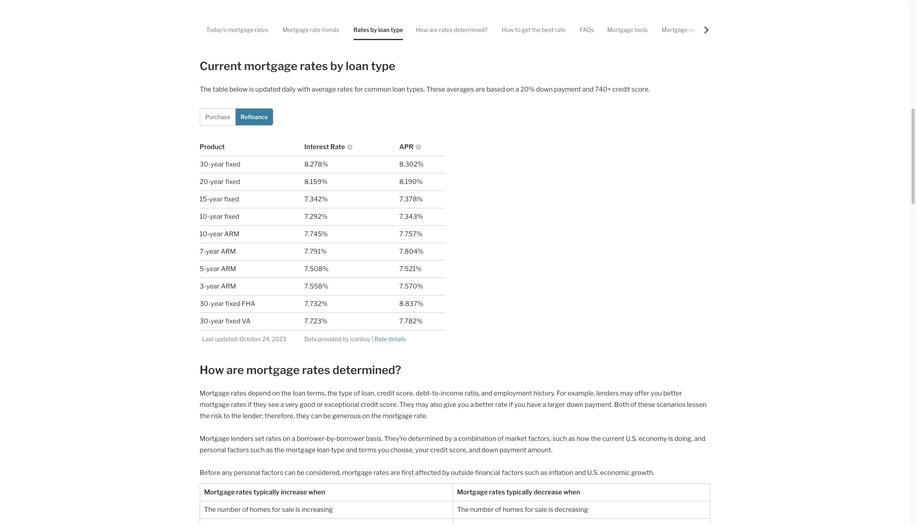 Task type: vqa. For each thing, say whether or not it's contained in the screenshot.
topmost the as
yes



Task type: locate. For each thing, give the bounding box(es) containing it.
% for 7.508 %
[[323, 265, 329, 273]]

option group
[[200, 108, 273, 126]]

for down mortgage rates typically increase when
[[272, 506, 281, 513]]

as left inflation
[[541, 469, 548, 476]]

% for 8.190 %
[[417, 178, 423, 186]]

% down interest rate
[[322, 160, 328, 168]]

on
[[507, 85, 514, 93], [272, 389, 280, 397], [362, 412, 370, 420], [283, 435, 291, 442]]

% for 7.782 %
[[417, 317, 423, 325]]

1 vertical spatial u.s.
[[588, 469, 599, 476]]

fixed up 10-year arm
[[224, 213, 239, 220]]

% down the 8.278 %
[[322, 178, 328, 186]]

1 10- from the top
[[200, 213, 210, 220]]

0 horizontal spatial rate
[[331, 143, 345, 151]]

% down 7.757 %
[[418, 248, 424, 255]]

typically for increase
[[254, 488, 280, 496]]

8.278 %
[[305, 160, 328, 168]]

loan inside rates by loan type "link"
[[379, 26, 390, 33]]

fixed down "30-year fixed"
[[225, 178, 240, 186]]

30- up 20-
[[200, 160, 211, 168]]

mortgage news
[[662, 26, 703, 33]]

if
[[248, 401, 252, 408], [509, 401, 513, 408]]

mortgage left trends
[[283, 26, 309, 33]]

0 vertical spatial as
[[569, 435, 576, 442]]

0 horizontal spatial score,
[[396, 389, 415, 397]]

payment down market
[[500, 446, 527, 454]]

fixed for 15-year fixed
[[224, 195, 239, 203]]

larger
[[548, 401, 566, 408]]

1 horizontal spatial u.s.
[[626, 435, 638, 442]]

0 horizontal spatial can
[[285, 469, 296, 476]]

the left table
[[200, 85, 212, 93]]

mortgage tools
[[608, 26, 648, 33]]

current
[[603, 435, 625, 442]]

you down basis.
[[378, 446, 389, 454]]

0 horizontal spatial better
[[475, 401, 494, 408]]

0 horizontal spatial factors
[[227, 446, 249, 454]]

mortgage for mortgage tools
[[608, 26, 634, 33]]

rate right '|' in the bottom left of the page
[[375, 335, 387, 342]]

% for 7.757 %
[[417, 230, 423, 238]]

1 30- from the top
[[200, 160, 211, 168]]

7.521 %
[[400, 265, 422, 273]]

homes
[[250, 506, 271, 513], [503, 506, 524, 513]]

1 horizontal spatial they
[[296, 412, 310, 420]]

purchase
[[205, 113, 230, 120]]

0 horizontal spatial rate
[[310, 26, 321, 33]]

0 horizontal spatial score.
[[380, 401, 398, 408]]

financial
[[475, 469, 501, 476]]

1 homes from the left
[[250, 506, 271, 513]]

% down 8.302 % at the top left of the page
[[417, 178, 423, 186]]

0 vertical spatial u.s.
[[626, 435, 638, 442]]

%
[[322, 160, 328, 168], [418, 160, 424, 168], [322, 178, 328, 186], [417, 178, 423, 186], [322, 195, 328, 203], [417, 195, 423, 203], [322, 213, 328, 220], [417, 213, 423, 220], [322, 230, 328, 238], [417, 230, 423, 238], [321, 248, 327, 255], [418, 248, 424, 255], [323, 265, 329, 273], [416, 265, 422, 273], [323, 282, 329, 290], [417, 282, 423, 290], [322, 300, 328, 308], [418, 300, 424, 308], [322, 317, 328, 325], [417, 317, 423, 325]]

better
[[664, 389, 683, 397], [475, 401, 494, 408]]

0 horizontal spatial payment
[[500, 446, 527, 454]]

product
[[200, 143, 225, 151]]

homes down mortgage rates typically decrease when
[[503, 506, 524, 513]]

1 sale from the left
[[282, 506, 294, 513]]

7.732
[[305, 300, 322, 308]]

1 vertical spatial lenders
[[231, 435, 254, 442]]

0 horizontal spatial for
[[272, 506, 281, 513]]

for
[[557, 389, 567, 397]]

mortgage down outside
[[457, 488, 488, 496]]

u.s.
[[626, 435, 638, 442], [588, 469, 599, 476]]

mortgage down they
[[383, 412, 413, 420]]

1 typically from the left
[[254, 488, 280, 496]]

for for the number of homes for sale is decreasing
[[525, 506, 534, 513]]

1 horizontal spatial score.
[[632, 85, 650, 93]]

good
[[300, 401, 315, 408]]

these
[[638, 401, 656, 408]]

0 horizontal spatial homes
[[250, 506, 271, 513]]

1 horizontal spatial how
[[416, 26, 428, 33]]

mortgage rate trends link
[[283, 19, 339, 40]]

1 number from the left
[[217, 506, 241, 513]]

1 vertical spatial 10-
[[200, 230, 210, 238]]

% for 7.292 %
[[322, 213, 328, 220]]

1 vertical spatial can
[[285, 469, 296, 476]]

how are mortgage rates determined?
[[200, 363, 402, 377]]

1 horizontal spatial rate
[[496, 401, 508, 408]]

determined
[[409, 435, 444, 442]]

1 horizontal spatial lenders
[[597, 389, 619, 397]]

number
[[217, 506, 241, 513], [471, 506, 494, 513]]

1 when from the left
[[309, 488, 325, 496]]

how for how are mortgage rates determined?
[[200, 363, 224, 377]]

considered,
[[306, 469, 341, 476]]

mortgage up the risk
[[200, 401, 230, 408]]

better down ratio,
[[475, 401, 494, 408]]

rate
[[331, 143, 345, 151], [375, 335, 387, 342]]

2 vertical spatial 30-
[[200, 317, 211, 325]]

0 horizontal spatial be
[[297, 469, 305, 476]]

5-year arm
[[200, 265, 236, 273]]

% down 7.804 %
[[416, 265, 422, 273]]

% for 8.302 %
[[418, 160, 424, 168]]

2 horizontal spatial as
[[569, 435, 576, 442]]

factors up any
[[227, 446, 249, 454]]

% for 7.558 %
[[323, 282, 329, 290]]

0 vertical spatial personal
[[200, 446, 226, 454]]

1 vertical spatial score,
[[450, 446, 468, 454]]

how for how to get the best rate
[[502, 26, 514, 33]]

% down '7.570 %'
[[418, 300, 424, 308]]

if up lender; at left
[[248, 401, 252, 408]]

1 horizontal spatial personal
[[234, 469, 260, 476]]

lenders up payment.
[[597, 389, 619, 397]]

2 number from the left
[[471, 506, 494, 513]]

the right how
[[591, 435, 601, 442]]

2 horizontal spatial down
[[567, 401, 584, 408]]

2 vertical spatial down
[[482, 446, 499, 454]]

10- for 10-year fixed
[[200, 213, 210, 220]]

year up 10-year fixed
[[210, 195, 223, 203]]

0 horizontal spatial to
[[224, 412, 230, 420]]

rates
[[354, 26, 370, 33]]

0 vertical spatial they
[[253, 401, 267, 408]]

year down 5-year arm
[[206, 282, 220, 290]]

when up increasing
[[309, 488, 325, 496]]

sale for increasing
[[282, 506, 294, 513]]

on down therefore,
[[283, 435, 291, 442]]

1 horizontal spatial number
[[471, 506, 494, 513]]

credit right loan,
[[377, 389, 395, 397]]

% down 7.508 %
[[323, 282, 329, 290]]

0 horizontal spatial may
[[416, 401, 429, 408]]

0 horizontal spatial they
[[253, 401, 267, 408]]

score.
[[632, 85, 650, 93], [380, 401, 398, 408]]

2 vertical spatial such
[[525, 469, 539, 476]]

1 vertical spatial as
[[266, 446, 273, 454]]

down down 'example,' in the bottom of the page
[[567, 401, 584, 408]]

1 horizontal spatial if
[[509, 401, 513, 408]]

may
[[621, 389, 634, 397], [416, 401, 429, 408]]

2 typically from the left
[[507, 488, 533, 496]]

credit right '740+'
[[613, 85, 631, 93]]

fha
[[242, 300, 255, 308]]

year for 30-year fixed
[[211, 160, 224, 168]]

they
[[400, 401, 415, 408]]

arm down 10-year arm
[[221, 248, 236, 255]]

0 vertical spatial 10-
[[200, 213, 210, 220]]

factors
[[227, 446, 249, 454], [262, 469, 283, 476], [502, 469, 524, 476]]

0 horizontal spatial u.s.
[[588, 469, 599, 476]]

lenders left set in the left of the page
[[231, 435, 254, 442]]

refinance
[[241, 113, 268, 120]]

and right ratio,
[[482, 389, 493, 397]]

are inside mortgage rates depend on the loan terms, the type of loan, credit score, debt-to-income ratio, and employment history. for example, lenders may offer you better mortgage rates if they see a very good or exceptional credit score. they may also give you a better rate if you have a larger down payment. both of these scenarios lessen the risk to the lender; therefore, they can be generous on the mortgage rate. mortgage lenders set rates on a borrower-by-borrower basis. they're determined by a combination of market factors, such as how the current u.s. economy is doing, and personal factors such as the mortgage loan type and terms you choose, your credit score, and down payment amount. before any personal factors can be considered, mortgage rates are first affected by outside financial factors such as inflation and u.s. economic growth.
[[391, 469, 400, 476]]

2 sale from the left
[[535, 506, 547, 513]]

the table below is updated daily with average rates for common loan types. these averages are based on a 20% down payment and 740+ credit score.
[[200, 85, 650, 93]]

loan up common
[[346, 59, 369, 73]]

number for the number of homes for sale is increasing
[[217, 506, 241, 513]]

rates by loan type link
[[354, 19, 403, 40]]

0 horizontal spatial down
[[482, 446, 499, 454]]

fixed down 20-year fixed
[[224, 195, 239, 203]]

current
[[200, 59, 242, 73]]

1 vertical spatial 30-
[[200, 300, 211, 308]]

0 vertical spatial to
[[516, 26, 521, 33]]

rate details link
[[375, 335, 406, 342]]

0 horizontal spatial when
[[309, 488, 325, 496]]

0 vertical spatial can
[[311, 412, 322, 420]]

0 vertical spatial 30-
[[200, 160, 211, 168]]

is left the doing,
[[669, 435, 674, 442]]

fixed for 30-year fixed va
[[226, 317, 241, 325]]

7.342
[[305, 195, 322, 203]]

7.804 %
[[400, 248, 424, 255]]

2 10- from the top
[[200, 230, 210, 238]]

1 horizontal spatial sale
[[535, 506, 547, 513]]

for
[[354, 85, 363, 93], [272, 506, 281, 513], [525, 506, 534, 513]]

0 horizontal spatial such
[[250, 446, 265, 454]]

the up exceptional
[[328, 389, 338, 397]]

year up updated:
[[211, 317, 224, 325]]

% down 7.558 %
[[322, 300, 328, 308]]

10- down 15-
[[200, 213, 210, 220]]

the down outside
[[457, 506, 469, 513]]

or
[[317, 401, 323, 408]]

year for 30-year fixed fha
[[211, 300, 224, 308]]

mortgage for mortgage rates depend on the loan terms, the type of loan, credit score, debt-to-income ratio, and employment history. for example, lenders may offer you better mortgage rates if they see a very good or exceptional credit score. they may also give you a better rate if you have a larger down payment. both of these scenarios lessen the risk to the lender; therefore, they can be generous on the mortgage rate. mortgage lenders set rates on a borrower-by-borrower basis. they're determined by a combination of market factors, such as how the current u.s. economy is doing, and personal factors such as the mortgage loan type and terms you choose, your credit score, and down payment amount. before any personal factors can be considered, mortgage rates are first affected by outside financial factors such as inflation and u.s. economic growth.
[[200, 389, 230, 397]]

7.791
[[305, 248, 321, 255]]

rate right best at the top of page
[[555, 26, 566, 33]]

mortgage left news
[[662, 26, 688, 33]]

2 horizontal spatial how
[[502, 26, 514, 33]]

1 vertical spatial rate
[[375, 335, 387, 342]]

0 horizontal spatial sale
[[282, 506, 294, 513]]

1 horizontal spatial determined?
[[454, 26, 488, 33]]

and right inflation
[[575, 469, 586, 476]]

the
[[200, 85, 212, 93], [204, 506, 216, 513], [457, 506, 469, 513]]

credit
[[613, 85, 631, 93], [377, 389, 395, 397], [361, 401, 379, 408], [431, 446, 448, 454]]

0 horizontal spatial as
[[266, 446, 273, 454]]

% for 7.378 %
[[417, 195, 423, 203]]

typically for decrease
[[507, 488, 533, 496]]

arm for 3-year arm
[[221, 282, 236, 290]]

1 horizontal spatial to
[[516, 26, 521, 33]]

% up provided
[[322, 317, 328, 325]]

0 horizontal spatial lenders
[[231, 435, 254, 442]]

1 vertical spatial payment
[[500, 446, 527, 454]]

and right the doing,
[[695, 435, 706, 442]]

personal
[[200, 446, 226, 454], [234, 469, 260, 476]]

% for 7.723 %
[[322, 317, 328, 325]]

types.
[[407, 85, 425, 93]]

1 horizontal spatial homes
[[503, 506, 524, 513]]

2 horizontal spatial such
[[553, 435, 567, 442]]

0 vertical spatial down
[[536, 85, 553, 93]]

2 vertical spatial as
[[541, 469, 548, 476]]

2 30- from the top
[[200, 300, 211, 308]]

history.
[[534, 389, 556, 397]]

year for 30-year fixed va
[[211, 317, 224, 325]]

such down set in the left of the page
[[250, 446, 265, 454]]

determined?
[[454, 26, 488, 33], [333, 363, 402, 377]]

for down mortgage rates typically decrease when
[[525, 506, 534, 513]]

choose,
[[391, 446, 414, 454]]

mortgage up the risk
[[200, 389, 230, 397]]

best
[[542, 26, 554, 33]]

3 30- from the top
[[200, 317, 211, 325]]

market
[[506, 435, 527, 442]]

mortgage for mortgage rates typically increase when
[[204, 488, 235, 496]]

0 vertical spatial payment
[[555, 85, 581, 93]]

mortgage right today's
[[228, 26, 254, 33]]

arm up '3-year arm'
[[221, 265, 236, 273]]

1 vertical spatial score.
[[380, 401, 398, 408]]

the down therefore,
[[275, 446, 285, 454]]

score. inside mortgage rates depend on the loan terms, the type of loan, credit score, debt-to-income ratio, and employment history. for example, lenders may offer you better mortgage rates if they see a very good or exceptional credit score. they may also give you a better rate if you have a larger down payment. both of these scenarios lessen the risk to the lender; therefore, they can be generous on the mortgage rate. mortgage lenders set rates on a borrower-by-borrower basis. they're determined by a combination of market factors, such as how the current u.s. economy is doing, and personal factors such as the mortgage loan type and terms you choose, your credit score, and down payment amount. before any personal factors can be considered, mortgage rates are first affected by outside financial factors such as inflation and u.s. economic growth.
[[380, 401, 398, 408]]

0 horizontal spatial if
[[248, 401, 252, 408]]

year up 20-year fixed
[[211, 160, 224, 168]]

when up decreasing
[[564, 488, 581, 496]]

1 horizontal spatial for
[[354, 85, 363, 93]]

rate inside mortgage rates depend on the loan terms, the type of loan, credit score, debt-to-income ratio, and employment history. for example, lenders may offer you better mortgage rates if they see a very good or exceptional credit score. they may also give you a better rate if you have a larger down payment. both of these scenarios lessen the risk to the lender; therefore, they can be generous on the mortgage rate. mortgage lenders set rates on a borrower-by-borrower basis. they're determined by a combination of market factors, such as how the current u.s. economy is doing, and personal factors such as the mortgage loan type and terms you choose, your credit score, and down payment amount. before any personal factors can be considered, mortgage rates are first affected by outside financial factors such as inflation and u.s. economic growth.
[[496, 401, 508, 408]]

|
[[372, 335, 374, 342]]

score. left they
[[380, 401, 398, 408]]

0 vertical spatial score.
[[632, 85, 650, 93]]

as down therefore,
[[266, 446, 273, 454]]

1 horizontal spatial score,
[[450, 446, 468, 454]]

1 if from the left
[[248, 401, 252, 408]]

0 horizontal spatial determined?
[[333, 363, 402, 377]]

0 horizontal spatial how
[[200, 363, 224, 377]]

can down or
[[311, 412, 322, 420]]

how to get the best rate
[[502, 26, 566, 33]]

1 vertical spatial better
[[475, 401, 494, 408]]

year down '3-year arm'
[[211, 300, 224, 308]]

generous
[[333, 412, 361, 420]]

today's mortgage rates link
[[206, 19, 268, 40]]

down down combination
[[482, 446, 499, 454]]

% up 8.837 %
[[417, 282, 423, 290]]

they down good
[[296, 412, 310, 420]]

% up 7.558 %
[[323, 265, 329, 273]]

2 when from the left
[[564, 488, 581, 496]]

type up exceptional
[[339, 389, 353, 397]]

Refinance radio
[[235, 108, 273, 126]]

1 vertical spatial be
[[297, 469, 305, 476]]

current  mortgage rates by loan type
[[200, 59, 396, 73]]

the number of homes for sale is decreasing
[[457, 506, 589, 513]]

homes for increasing
[[250, 506, 271, 513]]

fixed left "fha"
[[226, 300, 241, 308]]

mortgage left tools
[[608, 26, 634, 33]]

sale for decreasing
[[535, 506, 547, 513]]

are inside how are rates determined? link
[[430, 26, 438, 33]]

score, up they
[[396, 389, 415, 397]]

7.782
[[400, 317, 417, 325]]

can
[[311, 412, 322, 420], [285, 469, 296, 476]]

u.s. left economic
[[588, 469, 599, 476]]

of
[[354, 389, 360, 397], [631, 401, 637, 408], [498, 435, 504, 442], [242, 506, 249, 513], [495, 506, 502, 513]]

with
[[297, 85, 310, 93]]

based
[[487, 85, 505, 93]]

% for 7.732 %
[[322, 300, 328, 308]]

1 vertical spatial such
[[250, 446, 265, 454]]

economy
[[639, 435, 667, 442]]

by right determined
[[445, 435, 452, 442]]

as
[[569, 435, 576, 442], [266, 446, 273, 454], [541, 469, 548, 476]]

if down employment on the bottom right of page
[[509, 401, 513, 408]]

30-year fixed
[[200, 160, 241, 168]]

1 horizontal spatial rate
[[375, 335, 387, 342]]

0 vertical spatial better
[[664, 389, 683, 397]]

can up increase
[[285, 469, 296, 476]]

% for 7.745 %
[[322, 230, 328, 238]]

7.723
[[305, 317, 322, 325]]

typically up the number of homes for sale is increasing
[[254, 488, 280, 496]]

7.782 %
[[400, 317, 423, 325]]

the for the
[[457, 506, 469, 513]]

1 horizontal spatial when
[[564, 488, 581, 496]]

1 vertical spatial personal
[[234, 469, 260, 476]]

1 vertical spatial to
[[224, 412, 230, 420]]

by inside rates by loan type "link"
[[371, 26, 377, 33]]

first
[[402, 469, 414, 476]]

2 horizontal spatial for
[[525, 506, 534, 513]]

score,
[[396, 389, 415, 397], [450, 446, 468, 454]]

2 homes from the left
[[503, 506, 524, 513]]

example,
[[568, 389, 595, 397]]

have
[[527, 401, 542, 408]]

year down 7-year arm at the left top of the page
[[207, 265, 220, 273]]

for left common
[[354, 85, 363, 93]]

7.378 %
[[400, 195, 423, 203]]

1 horizontal spatial down
[[536, 85, 553, 93]]

30- for 30-year fixed
[[200, 160, 211, 168]]

% for 8.159 %
[[322, 178, 328, 186]]

0 horizontal spatial personal
[[200, 446, 226, 454]]

down right 20%
[[536, 85, 553, 93]]

8.159
[[305, 178, 322, 186]]

0 vertical spatial may
[[621, 389, 634, 397]]

fixed for 30-year fixed fha
[[226, 300, 241, 308]]

rates
[[255, 26, 268, 33], [439, 26, 453, 33], [300, 59, 328, 73], [338, 85, 353, 93], [302, 363, 330, 377], [231, 389, 247, 397], [231, 401, 247, 408], [266, 435, 282, 442], [374, 469, 389, 476], [236, 488, 252, 496], [489, 488, 505, 496]]

the
[[532, 26, 541, 33], [281, 389, 291, 397], [328, 389, 338, 397], [200, 412, 210, 420], [231, 412, 241, 420], [372, 412, 382, 420], [591, 435, 601, 442], [275, 446, 285, 454]]

0 horizontal spatial number
[[217, 506, 241, 513]]

risk
[[211, 412, 222, 420]]

fixed left the va
[[226, 317, 241, 325]]

factors up mortgage rates typically decrease when
[[502, 469, 524, 476]]

economic
[[601, 469, 630, 476]]

1 vertical spatial determined?
[[333, 363, 402, 377]]

combination
[[459, 435, 497, 442]]

1 horizontal spatial may
[[621, 389, 634, 397]]

a right see
[[281, 401, 284, 408]]

they down depend at the left
[[253, 401, 267, 408]]

0 horizontal spatial typically
[[254, 488, 280, 496]]

year for 20-year fixed
[[211, 178, 224, 186]]

you right offer at bottom right
[[651, 389, 662, 397]]

1 horizontal spatial as
[[541, 469, 548, 476]]



Task type: describe. For each thing, give the bounding box(es) containing it.
mortgage for mortgage rates typically decrease when
[[457, 488, 488, 496]]

and down borrower
[[346, 446, 358, 454]]

2 horizontal spatial factors
[[502, 469, 524, 476]]

affected
[[416, 469, 441, 476]]

updated:
[[215, 335, 238, 342]]

is down decrease
[[549, 506, 554, 513]]

20-
[[200, 178, 211, 186]]

credit down loan,
[[361, 401, 379, 408]]

details
[[389, 335, 406, 342]]

arm for 10-year arm
[[224, 230, 240, 238]]

mortgage up depend at the left
[[246, 363, 300, 377]]

7.570
[[400, 282, 417, 290]]

7.342 %
[[305, 195, 328, 203]]

30- for 30-year fixed va
[[200, 317, 211, 325]]

7.757
[[400, 230, 417, 238]]

7-year arm
[[200, 248, 236, 255]]

the down before
[[204, 506, 216, 513]]

get
[[522, 26, 531, 33]]

of right both
[[631, 401, 637, 408]]

20%
[[521, 85, 535, 93]]

a right have on the right of the page
[[543, 401, 547, 408]]

to-
[[432, 389, 441, 397]]

mortgage for mortgage news
[[662, 26, 688, 33]]

year for 10-year fixed
[[210, 213, 223, 220]]

a left "borrower-"
[[292, 435, 296, 442]]

% for 7.791 %
[[321, 248, 327, 255]]

% for 7.343 %
[[417, 213, 423, 220]]

is right below
[[249, 85, 254, 93]]

7.732 %
[[305, 300, 328, 308]]

of down mortgage rates typically decrease when
[[495, 506, 502, 513]]

7.292
[[305, 213, 322, 220]]

therefore,
[[265, 412, 295, 420]]

7.343
[[400, 213, 417, 220]]

% for 7.342 %
[[322, 195, 328, 203]]

doing,
[[675, 435, 693, 442]]

news
[[689, 26, 703, 33]]

0 vertical spatial such
[[553, 435, 567, 442]]

mortgage rates typically decrease when
[[457, 488, 581, 496]]

loan,
[[362, 389, 376, 397]]

of left market
[[498, 435, 504, 442]]

by left outside
[[443, 469, 450, 476]]

scenarios
[[657, 401, 686, 408]]

below
[[230, 85, 248, 93]]

740+
[[595, 85, 612, 93]]

5-
[[200, 265, 207, 273]]

1 horizontal spatial payment
[[555, 85, 581, 93]]

give
[[444, 401, 457, 408]]

a down ratio,
[[471, 401, 474, 408]]

30- for 30-year fixed fha
[[200, 300, 211, 308]]

the left the risk
[[200, 412, 210, 420]]

of left loan,
[[354, 389, 360, 397]]

mortgage rates typically increase when
[[204, 488, 325, 496]]

decrease
[[534, 488, 563, 496]]

how for how are rates determined?
[[416, 26, 428, 33]]

option group containing purchase
[[200, 108, 273, 126]]

the left lender; at left
[[231, 412, 241, 420]]

you down employment on the bottom right of page
[[515, 401, 526, 408]]

they're
[[384, 435, 407, 442]]

updated
[[256, 85, 281, 93]]

% for 8.278 %
[[322, 160, 328, 168]]

mortgage rate trends
[[283, 26, 339, 33]]

before
[[200, 469, 221, 476]]

7.745
[[305, 230, 322, 238]]

1 horizontal spatial be
[[323, 412, 331, 420]]

arm for 7-year arm
[[221, 248, 236, 255]]

your
[[416, 446, 429, 454]]

how to get the best rate link
[[502, 19, 566, 40]]

for for the number of homes for sale is increasing
[[272, 506, 281, 513]]

rates by loan type
[[354, 26, 403, 33]]

data
[[305, 335, 317, 342]]

1 horizontal spatial such
[[525, 469, 539, 476]]

mortgage rates depend on the loan terms, the type of loan, credit score, debt-to-income ratio, and employment history. for example, lenders may offer you better mortgage rates if they see a very good or exceptional credit score. they may also give you a better rate if you have a larger down payment. both of these scenarios lessen the risk to the lender; therefore, they can be generous on the mortgage rate. mortgage lenders set rates on a borrower-by-borrower basis. they're determined by a combination of market factors, such as how the current u.s. economy is doing, and personal factors such as the mortgage loan type and terms you choose, your credit score, and down payment amount. before any personal factors can be considered, mortgage rates are first affected by outside financial factors such as inflation and u.s. economic growth.
[[200, 389, 708, 476]]

arm for 5-year arm
[[221, 265, 236, 273]]

15-year fixed
[[200, 195, 239, 203]]

10-year arm
[[200, 230, 240, 238]]

the number of homes for sale is increasing
[[204, 506, 333, 513]]

10- for 10-year arm
[[200, 230, 210, 238]]

7.558
[[305, 282, 323, 290]]

interest
[[305, 143, 329, 151]]

7.558 %
[[305, 282, 329, 290]]

on up see
[[272, 389, 280, 397]]

also
[[430, 401, 443, 408]]

Purchase radio
[[200, 108, 236, 126]]

the for current
[[200, 85, 212, 93]]

averages
[[447, 85, 474, 93]]

on right generous
[[362, 412, 370, 420]]

number for the number of homes for sale is decreasing
[[471, 506, 494, 513]]

when for mortgage rates typically increase when
[[309, 488, 325, 496]]

mortgage for mortgage rate trends
[[283, 26, 309, 33]]

2023
[[272, 335, 286, 342]]

lender;
[[243, 412, 264, 420]]

the right get
[[532, 26, 541, 33]]

loan left types.
[[393, 85, 406, 93]]

by-
[[327, 435, 337, 442]]

loan down by-
[[317, 446, 330, 454]]

daily
[[282, 85, 296, 93]]

exceptional
[[325, 401, 360, 408]]

by up "average"
[[331, 59, 344, 73]]

rate.
[[414, 412, 428, 420]]

decreasing
[[555, 506, 589, 513]]

7.804
[[400, 248, 418, 255]]

credit right your
[[431, 446, 448, 454]]

and left '740+'
[[583, 85, 594, 93]]

8.837
[[400, 300, 418, 308]]

next image
[[704, 26, 711, 33]]

8.190 %
[[400, 178, 423, 186]]

1 vertical spatial may
[[416, 401, 429, 408]]

0 vertical spatial lenders
[[597, 389, 619, 397]]

0 vertical spatial rate
[[331, 143, 345, 151]]

2 if from the left
[[509, 401, 513, 408]]

year for 5-year arm
[[207, 265, 220, 273]]

3-
[[200, 282, 206, 290]]

7.745 %
[[305, 230, 328, 238]]

7.508 %
[[305, 265, 329, 273]]

7.378
[[400, 195, 417, 203]]

8.278
[[305, 160, 322, 168]]

the up very
[[281, 389, 291, 397]]

year for 10-year arm
[[210, 230, 223, 238]]

payment inside mortgage rates depend on the loan terms, the type of loan, credit score, debt-to-income ratio, and employment history. for example, lenders may offer you better mortgage rates if they see a very good or exceptional credit score. they may also give you a better rate if you have a larger down payment. both of these scenarios lessen the risk to the lender; therefore, they can be generous on the mortgage rate. mortgage lenders set rates on a borrower-by-borrower basis. they're determined by a combination of market factors, such as how the current u.s. economy is doing, and personal factors such as the mortgage loan type and terms you choose, your credit score, and down payment amount. before any personal factors can be considered, mortgage rates are first affected by outside financial factors such as inflation and u.s. economic growth.
[[500, 446, 527, 454]]

is inside mortgage rates depend on the loan terms, the type of loan, credit score, debt-to-income ratio, and employment history. for example, lenders may offer you better mortgage rates if they see a very good or exceptional credit score. they may also give you a better rate if you have a larger down payment. both of these scenarios lessen the risk to the lender; therefore, they can be generous on the mortgage rate. mortgage lenders set rates on a borrower-by-borrower basis. they're determined by a combination of market factors, such as how the current u.s. economy is doing, and personal factors such as the mortgage loan type and terms you choose, your credit score, and down payment amount. before any personal factors can be considered, mortgage rates are first affected by outside financial factors such as inflation and u.s. economic growth.
[[669, 435, 674, 442]]

type up common
[[371, 59, 396, 73]]

when for mortgage rates typically decrease when
[[564, 488, 581, 496]]

depend
[[248, 389, 271, 397]]

year for 3-year arm
[[206, 282, 220, 290]]

va
[[242, 317, 251, 325]]

a left combination
[[454, 435, 457, 442]]

and down combination
[[469, 446, 480, 454]]

2 horizontal spatial rate
[[555, 26, 566, 33]]

mortgage down "borrower-"
[[286, 446, 316, 454]]

borrower-
[[297, 435, 327, 442]]

1 horizontal spatial factors
[[262, 469, 283, 476]]

mortgage up updated
[[244, 59, 298, 73]]

by left icanbuy
[[343, 335, 349, 342]]

apr
[[400, 143, 414, 151]]

30-year fixed fha
[[200, 300, 255, 308]]

8.190
[[400, 178, 417, 186]]

last updated: october 24, 2023
[[202, 335, 286, 342]]

7-
[[200, 248, 206, 255]]

a left 20%
[[516, 85, 519, 93]]

is down increase
[[296, 506, 301, 513]]

loan up very
[[293, 389, 306, 397]]

faqs
[[580, 26, 594, 33]]

% for 7.804 %
[[418, 248, 424, 255]]

table
[[213, 85, 228, 93]]

7.343 %
[[400, 213, 423, 220]]

you right give
[[458, 401, 469, 408]]

terms,
[[307, 389, 326, 397]]

average
[[312, 85, 336, 93]]

mortgage down the risk
[[200, 435, 230, 442]]

provided
[[318, 335, 342, 342]]

on right based
[[507, 85, 514, 93]]

of down mortgage rates typically increase when
[[242, 506, 249, 513]]

debt-
[[416, 389, 432, 397]]

homes for decreasing
[[503, 506, 524, 513]]

type down by-
[[331, 446, 345, 454]]

1 horizontal spatial better
[[664, 389, 683, 397]]

8.302 %
[[400, 160, 424, 168]]

20-year fixed
[[200, 178, 240, 186]]

fixed for 20-year fixed
[[225, 178, 240, 186]]

0 vertical spatial score,
[[396, 389, 415, 397]]

year for 15-year fixed
[[210, 195, 223, 203]]

% for 7.570 %
[[417, 282, 423, 290]]

to inside mortgage rates depend on the loan terms, the type of loan, credit score, debt-to-income ratio, and employment history. for example, lenders may offer you better mortgage rates if they see a very good or exceptional credit score. they may also give you a better rate if you have a larger down payment. both of these scenarios lessen the risk to the lender; therefore, they can be generous on the mortgage rate. mortgage lenders set rates on a borrower-by-borrower basis. they're determined by a combination of market factors, such as how the current u.s. economy is doing, and personal factors such as the mortgage loan type and terms you choose, your credit score, and down payment amount. before any personal factors can be considered, mortgage rates are first affected by outside financial factors such as inflation and u.s. economic growth.
[[224, 412, 230, 420]]

type inside "link"
[[391, 26, 403, 33]]

% for 7.521 %
[[416, 265, 422, 273]]

the up basis.
[[372, 412, 382, 420]]

fixed for 30-year fixed
[[226, 160, 241, 168]]

fixed for 10-year fixed
[[224, 213, 239, 220]]

year for 7-year arm
[[206, 248, 219, 255]]

1 vertical spatial down
[[567, 401, 584, 408]]

ratio,
[[465, 389, 480, 397]]

% for 8.837 %
[[418, 300, 424, 308]]

0 vertical spatial determined?
[[454, 26, 488, 33]]

1 vertical spatial they
[[296, 412, 310, 420]]

employment
[[494, 389, 533, 397]]

interest rate
[[305, 143, 345, 151]]

mortgage down terms
[[343, 469, 372, 476]]



